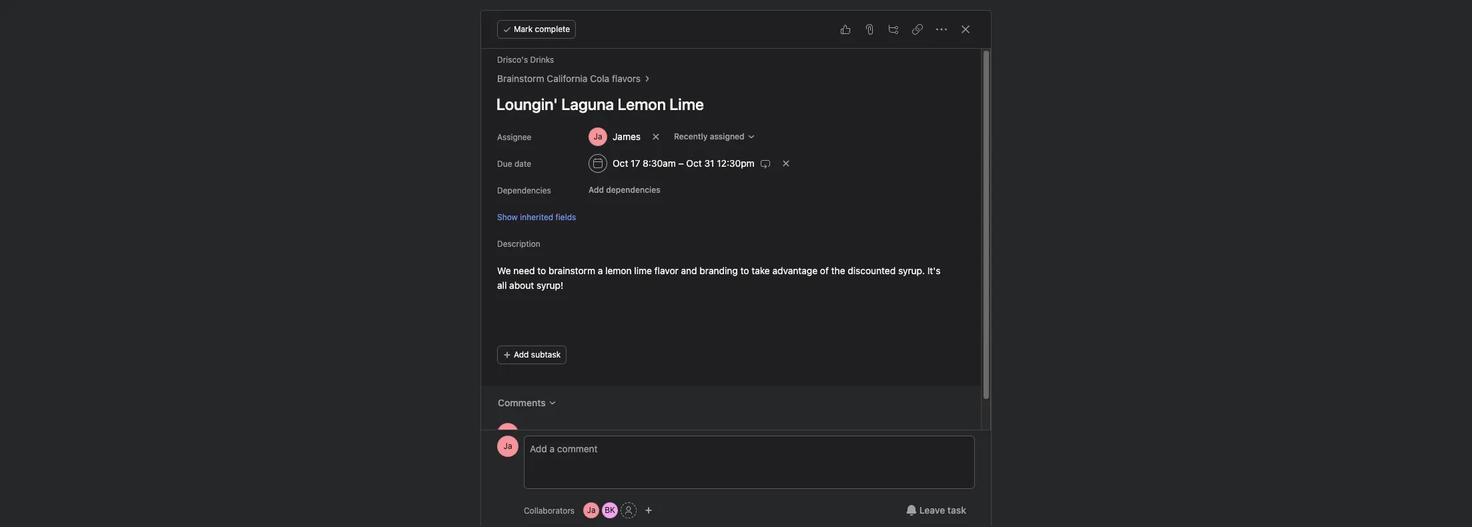 Task type: describe. For each thing, give the bounding box(es) containing it.
ago
[[678, 429, 692, 439]]

date
[[515, 159, 531, 169]]

flavor
[[655, 265, 679, 276]]

Task Name text field
[[488, 89, 965, 119]]

show inherited fields
[[497, 212, 576, 222]]

–
[[678, 158, 684, 169]]

brainstorm california cola flavors
[[497, 73, 641, 84]]

17
[[631, 158, 640, 169]]

james for james created this task · 8 minutes ago
[[524, 427, 554, 439]]

add subtask
[[514, 350, 561, 360]]

advantage
[[773, 265, 818, 276]]

12:30pm
[[717, 158, 755, 169]]

0 vertical spatial ja
[[504, 441, 512, 451]]

discounted
[[848, 265, 896, 276]]

we
[[497, 265, 511, 276]]

mark complete button
[[497, 20, 576, 39]]

syrup!
[[537, 280, 563, 291]]

remove assignee image
[[652, 133, 660, 141]]

more actions for this task image
[[936, 24, 947, 35]]

recently assigned button
[[668, 127, 761, 146]]

add dependencies button
[[583, 181, 667, 200]]

dependencies
[[497, 186, 551, 196]]

add or remove collaborators image
[[645, 507, 653, 515]]

syrup.
[[898, 265, 925, 276]]

1 vertical spatial ja
[[587, 505, 596, 515]]

oct 17 8:30am – oct 31 12:30pm
[[613, 158, 755, 169]]

collapse task pane image
[[960, 24, 971, 35]]

a
[[598, 265, 603, 276]]

comments button
[[489, 391, 565, 415]]

drisco's drinks link
[[497, 55, 554, 65]]

subtask
[[531, 350, 561, 360]]

8:30am
[[643, 158, 676, 169]]

1 horizontal spatial ja button
[[583, 503, 599, 519]]

show inherited fields button
[[497, 211, 576, 223]]

recently assigned
[[674, 131, 745, 141]]

james link
[[524, 427, 554, 439]]

assignee
[[497, 132, 532, 142]]

brainstorm
[[549, 265, 595, 276]]

cola
[[590, 73, 609, 84]]

california
[[547, 73, 588, 84]]

we need to brainstorm a lemon lime flavor and branding to take advantage of the discounted syrup. it's all about syrup!
[[497, 265, 943, 291]]

of
[[820, 265, 829, 276]]

brainstorm
[[497, 73, 544, 84]]

about
[[509, 280, 534, 291]]

·
[[633, 427, 636, 439]]

comments
[[498, 397, 546, 408]]

take
[[752, 265, 770, 276]]

all
[[497, 280, 507, 291]]

bk
[[605, 505, 615, 515]]

1 oct from the left
[[613, 158, 628, 169]]

mark complete
[[514, 24, 570, 34]]

0 vertical spatial ja button
[[497, 436, 519, 457]]

james for james
[[613, 131, 641, 142]]



Task type: vqa. For each thing, say whether or not it's contained in the screenshot.
Cancel Button
no



Task type: locate. For each thing, give the bounding box(es) containing it.
description
[[497, 239, 540, 249]]

to up syrup!
[[537, 265, 546, 276]]

drisco's
[[497, 55, 528, 65]]

ja left the bk on the bottom of the page
[[587, 505, 596, 515]]

branding
[[700, 265, 738, 276]]

attachments: add a file to this task, loungin' laguna lemon lime image
[[864, 24, 875, 35]]

0 horizontal spatial task
[[612, 427, 630, 439]]

1 vertical spatial add
[[514, 350, 529, 360]]

james inside dropdown button
[[613, 131, 641, 142]]

main content inside loungin' laguna lemon lime dialog
[[481, 49, 981, 461]]

ja down comments
[[504, 441, 512, 451]]

james up 17
[[613, 131, 641, 142]]

0 vertical spatial add
[[589, 185, 604, 195]]

mark
[[514, 24, 533, 34]]

assigned
[[710, 131, 745, 141]]

task inside button
[[948, 505, 966, 516]]

created
[[557, 427, 590, 439]]

collaborators
[[524, 506, 575, 516]]

task left ·
[[612, 427, 630, 439]]

0 horizontal spatial to
[[537, 265, 546, 276]]

1 vertical spatial task
[[948, 505, 966, 516]]

oct left 17
[[613, 158, 628, 169]]

and
[[681, 265, 697, 276]]

2 oct from the left
[[686, 158, 702, 169]]

flavors
[[612, 73, 641, 84]]

due
[[497, 159, 512, 169]]

0 horizontal spatial james
[[524, 427, 554, 439]]

1 horizontal spatial to
[[740, 265, 749, 276]]

0 horizontal spatial oct
[[613, 158, 628, 169]]

0 horizontal spatial ja
[[504, 441, 512, 451]]

add subtask image
[[888, 24, 899, 35]]

james
[[613, 131, 641, 142], [524, 427, 554, 439]]

need
[[513, 265, 535, 276]]

leave
[[919, 505, 945, 516]]

0 vertical spatial task
[[612, 427, 630, 439]]

0 vertical spatial james
[[613, 131, 641, 142]]

add for add subtask
[[514, 350, 529, 360]]

1 horizontal spatial add
[[589, 185, 604, 195]]

0 horizontal spatial ja button
[[497, 436, 519, 457]]

add
[[589, 185, 604, 195], [514, 350, 529, 360]]

drisco's drinks
[[497, 55, 554, 65]]

repeats image
[[760, 158, 771, 169]]

ja button
[[497, 436, 519, 457], [583, 503, 599, 519]]

recently
[[674, 131, 708, 141]]

inherited
[[520, 212, 553, 222]]

minutes
[[645, 429, 675, 439]]

1 to from the left
[[537, 265, 546, 276]]

ja
[[504, 441, 512, 451], [587, 505, 596, 515]]

1 vertical spatial james
[[524, 427, 554, 439]]

task right 'leave'
[[948, 505, 966, 516]]

due date
[[497, 159, 531, 169]]

add left subtask
[[514, 350, 529, 360]]

oct
[[613, 158, 628, 169], [686, 158, 702, 169]]

add subtask button
[[497, 346, 567, 364]]

dependencies
[[606, 185, 660, 195]]

bk button
[[602, 503, 618, 519]]

add for add dependencies
[[589, 185, 604, 195]]

1 vertical spatial ja button
[[583, 503, 599, 519]]

2 to from the left
[[740, 265, 749, 276]]

add left dependencies
[[589, 185, 604, 195]]

james button
[[583, 125, 647, 149]]

lemon
[[605, 265, 632, 276]]

clear due date image
[[782, 160, 790, 168]]

1 horizontal spatial task
[[948, 505, 966, 516]]

fields
[[556, 212, 576, 222]]

ja button left the bk on the bottom of the page
[[583, 503, 599, 519]]

ja button left "james" link
[[497, 436, 519, 457]]

copy task link image
[[912, 24, 923, 35]]

the
[[831, 265, 845, 276]]

to left take at the right bottom of page
[[740, 265, 749, 276]]

0 horizontal spatial add
[[514, 350, 529, 360]]

brainstorm california cola flavors link
[[497, 71, 641, 86]]

to
[[537, 265, 546, 276], [740, 265, 749, 276]]

oct right –
[[686, 158, 702, 169]]

1 horizontal spatial oct
[[686, 158, 702, 169]]

drinks
[[530, 55, 554, 65]]

complete
[[535, 24, 570, 34]]

8
[[638, 429, 643, 439]]

this
[[593, 427, 609, 439]]

leave task button
[[897, 499, 975, 523]]

it's
[[927, 265, 941, 276]]

1 horizontal spatial ja
[[587, 505, 596, 515]]

add dependencies
[[589, 185, 660, 195]]

main content
[[481, 49, 981, 461]]

main content containing brainstorm california cola flavors
[[481, 49, 981, 461]]

james down comments 'popup button'
[[524, 427, 554, 439]]

james created this task · 8 minutes ago
[[524, 427, 692, 439]]

task
[[612, 427, 630, 439], [948, 505, 966, 516]]

leave task
[[919, 505, 966, 516]]

lime
[[634, 265, 652, 276]]

loungin' laguna lemon lime dialog
[[481, 11, 991, 527]]

show
[[497, 212, 518, 222]]

0 likes. click to like this task image
[[840, 24, 851, 35]]

31
[[704, 158, 714, 169]]

1 horizontal spatial james
[[613, 131, 641, 142]]



